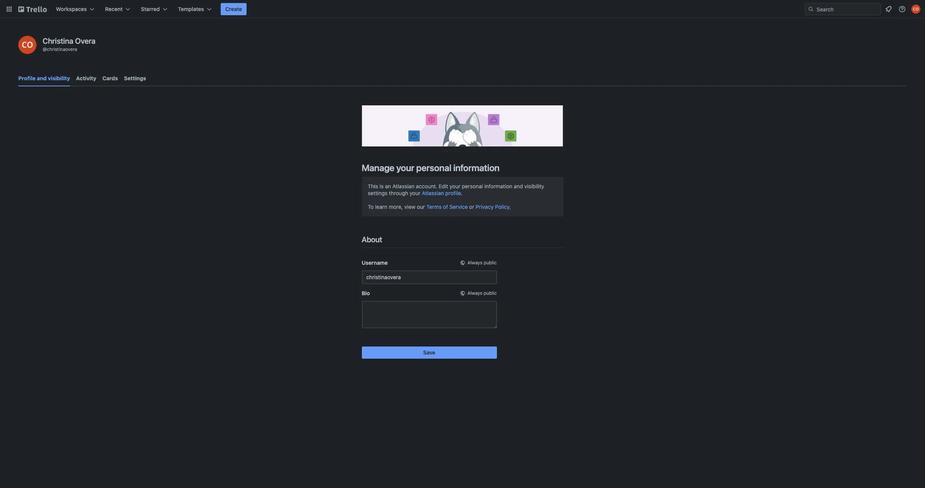 Task type: locate. For each thing, give the bounding box(es) containing it.
1 horizontal spatial .
[[510, 204, 511, 210]]

1 always public from the top
[[468, 260, 497, 266]]

0 vertical spatial visibility
[[48, 75, 70, 82]]

privacy
[[476, 204, 494, 210]]

and
[[37, 75, 47, 82], [514, 183, 523, 190]]

. right privacy
[[510, 204, 511, 210]]

0 horizontal spatial atlassian
[[393, 183, 415, 190]]

christina overa (christinaovera) image
[[912, 5, 921, 14], [18, 36, 37, 54]]

2 always from the top
[[468, 290, 483, 296]]

open information menu image
[[899, 5, 907, 13]]

visibility inside this is an atlassian account. edit your personal information and visibility settings through your
[[525, 183, 545, 190]]

personal up or
[[462, 183, 483, 190]]

atlassian inside this is an atlassian account. edit your personal information and visibility settings through your
[[393, 183, 415, 190]]

learn
[[375, 204, 388, 210]]

0 vertical spatial public
[[484, 260, 497, 266]]

profile and visibility
[[18, 75, 70, 82]]

your up 'profile'
[[450, 183, 461, 190]]

your up through
[[397, 163, 415, 173]]

personal up the account.
[[417, 163, 452, 173]]

search image
[[809, 6, 815, 12]]

information up this is an atlassian account. edit your personal information and visibility settings through your
[[454, 163, 500, 173]]

profile and visibility link
[[18, 72, 70, 86]]

starred
[[141, 6, 160, 12]]

1 public from the top
[[484, 260, 497, 266]]

workspaces
[[56, 6, 87, 12]]

edit
[[439, 183, 448, 190]]

service
[[450, 204, 468, 210]]

terms of service link
[[427, 204, 468, 210]]

1 always from the top
[[468, 260, 483, 266]]

0 vertical spatial and
[[37, 75, 47, 82]]

christina overa @ christinaovera
[[43, 37, 96, 52]]

of
[[443, 204, 448, 210]]

1 vertical spatial personal
[[462, 183, 483, 190]]

profile
[[18, 75, 36, 82]]

an
[[385, 183, 391, 190]]

terms of service or privacy policy .
[[427, 204, 511, 210]]

. up service in the top of the page
[[461, 190, 463, 196]]

1 vertical spatial visibility
[[525, 183, 545, 190]]

public
[[484, 260, 497, 266], [484, 290, 497, 296]]

atlassian down the account.
[[422, 190, 444, 196]]

username
[[362, 260, 388, 266]]

1 vertical spatial your
[[450, 183, 461, 190]]

1 vertical spatial public
[[484, 290, 497, 296]]

visibility
[[48, 75, 70, 82], [525, 183, 545, 190]]

always public
[[468, 260, 497, 266], [468, 290, 497, 296]]

manage your personal information
[[362, 163, 500, 173]]

1 vertical spatial christina overa (christinaovera) image
[[18, 36, 37, 54]]

christina overa (christinaovera) image right "open information menu" icon
[[912, 5, 921, 14]]

2 always public from the top
[[468, 290, 497, 296]]

save
[[424, 350, 436, 356]]

0 vertical spatial atlassian
[[393, 183, 415, 190]]

0 vertical spatial always
[[468, 260, 483, 266]]

always public for username
[[468, 260, 497, 266]]

information
[[454, 163, 500, 173], [485, 183, 513, 190]]

Username text field
[[362, 271, 497, 284]]

our
[[417, 204, 425, 210]]

1 horizontal spatial and
[[514, 183, 523, 190]]

0 notifications image
[[885, 5, 894, 14]]

0 vertical spatial information
[[454, 163, 500, 173]]

0 horizontal spatial personal
[[417, 163, 452, 173]]

settings
[[368, 190, 388, 196]]

through
[[389, 190, 409, 196]]

christinaovera
[[47, 46, 77, 52]]

always
[[468, 260, 483, 266], [468, 290, 483, 296]]

0 vertical spatial always public
[[468, 260, 497, 266]]

1 vertical spatial .
[[510, 204, 511, 210]]

christina overa (christinaovera) image left @ at the top of page
[[18, 36, 37, 54]]

Bio text field
[[362, 301, 497, 329]]

personal
[[417, 163, 452, 173], [462, 183, 483, 190]]

to
[[368, 204, 374, 210]]

1 vertical spatial and
[[514, 183, 523, 190]]

recent
[[105, 6, 123, 12]]

settings link
[[124, 72, 146, 85]]

0 vertical spatial personal
[[417, 163, 452, 173]]

1 horizontal spatial visibility
[[525, 183, 545, 190]]

2 public from the top
[[484, 290, 497, 296]]

1 vertical spatial atlassian
[[422, 190, 444, 196]]

information up the policy
[[485, 183, 513, 190]]

1 vertical spatial information
[[485, 183, 513, 190]]

. inside the . to learn more, view our
[[461, 190, 463, 196]]

atlassian
[[393, 183, 415, 190], [422, 190, 444, 196]]

@
[[43, 46, 47, 52]]

1 horizontal spatial atlassian
[[422, 190, 444, 196]]

1 vertical spatial always public
[[468, 290, 497, 296]]

your
[[397, 163, 415, 173], [450, 183, 461, 190], [410, 190, 421, 196]]

0 horizontal spatial .
[[461, 190, 463, 196]]

0 horizontal spatial visibility
[[48, 75, 70, 82]]

this is an atlassian account. edit your personal information and visibility settings through your
[[368, 183, 545, 196]]

0 vertical spatial your
[[397, 163, 415, 173]]

profile
[[446, 190, 461, 196]]

more,
[[389, 204, 403, 210]]

primary element
[[0, 0, 926, 18]]

1 horizontal spatial christina overa (christinaovera) image
[[912, 5, 921, 14]]

activity link
[[76, 72, 96, 85]]

.
[[461, 190, 463, 196], [510, 204, 511, 210]]

0 vertical spatial .
[[461, 190, 463, 196]]

1 horizontal spatial personal
[[462, 183, 483, 190]]

1 vertical spatial always
[[468, 290, 483, 296]]

policy
[[495, 204, 510, 210]]

atlassian up through
[[393, 183, 415, 190]]

your down the account.
[[410, 190, 421, 196]]



Task type: describe. For each thing, give the bounding box(es) containing it.
cards link
[[102, 72, 118, 85]]

templates button
[[174, 3, 216, 15]]

atlassian profile link
[[422, 190, 461, 196]]

recent button
[[101, 3, 135, 15]]

0 horizontal spatial christina overa (christinaovera) image
[[18, 36, 37, 54]]

create button
[[221, 3, 247, 15]]

manage
[[362, 163, 395, 173]]

is
[[380, 183, 384, 190]]

2 vertical spatial your
[[410, 190, 421, 196]]

view
[[405, 204, 416, 210]]

save button
[[362, 347, 497, 359]]

account.
[[416, 183, 438, 190]]

information inside this is an atlassian account. edit your personal information and visibility settings through your
[[485, 183, 513, 190]]

always for username
[[468, 260, 483, 266]]

0 vertical spatial christina overa (christinaovera) image
[[912, 5, 921, 14]]

overa
[[75, 37, 96, 45]]

starred button
[[136, 3, 172, 15]]

cards
[[102, 75, 118, 82]]

. to learn more, view our
[[368, 190, 463, 210]]

christina
[[43, 37, 73, 45]]

about
[[362, 235, 382, 244]]

public for bio
[[484, 290, 497, 296]]

back to home image
[[18, 3, 47, 15]]

and inside this is an atlassian account. edit your personal information and visibility settings through your
[[514, 183, 523, 190]]

or
[[470, 204, 475, 210]]

privacy policy link
[[476, 204, 510, 210]]

settings
[[124, 75, 146, 82]]

0 horizontal spatial and
[[37, 75, 47, 82]]

always public for bio
[[468, 290, 497, 296]]

templates
[[178, 6, 204, 12]]

public for username
[[484, 260, 497, 266]]

activity
[[76, 75, 96, 82]]

bio
[[362, 290, 370, 297]]

workspaces button
[[51, 3, 99, 15]]

personal inside this is an atlassian account. edit your personal information and visibility settings through your
[[462, 183, 483, 190]]

create
[[225, 6, 242, 12]]

atlassian profile
[[422, 190, 461, 196]]

Search field
[[815, 3, 881, 15]]

this
[[368, 183, 378, 190]]

always for bio
[[468, 290, 483, 296]]

terms
[[427, 204, 442, 210]]



Task type: vqa. For each thing, say whether or not it's contained in the screenshot.
middle Create from template… image
no



